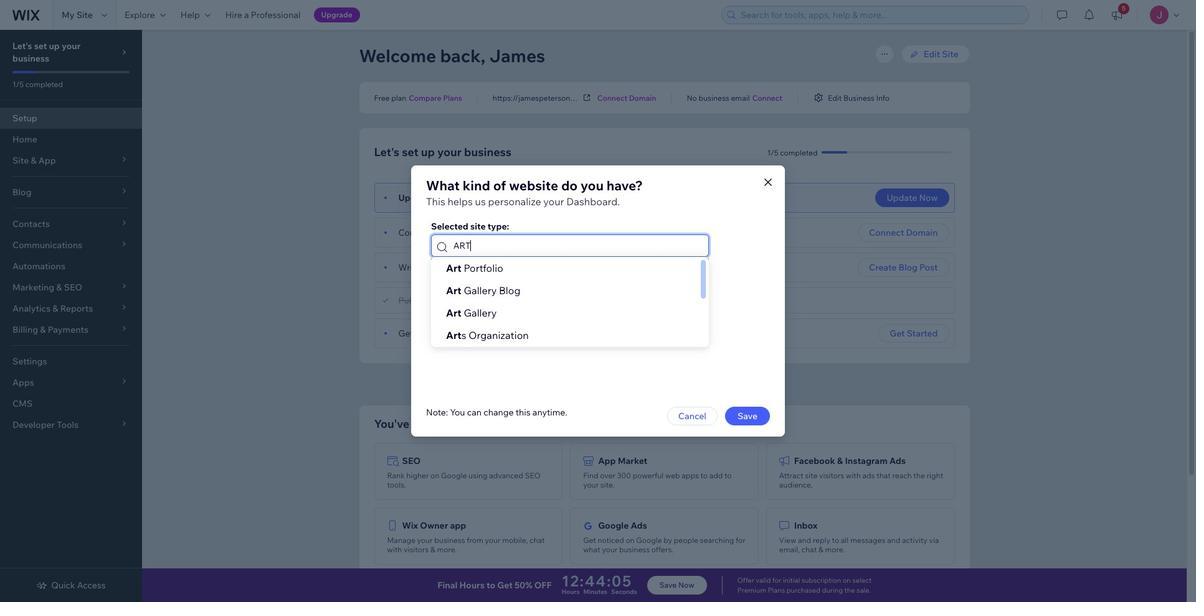 Task type: locate. For each thing, give the bounding box(es) containing it.
get found on google
[[398, 328, 483, 339]]

blog down post
[[499, 285, 520, 297]]

now inside update now button
[[919, 192, 938, 204]]

attract site visitors with ads that reach the right audience.
[[779, 472, 943, 490]]

0 horizontal spatial plans
[[443, 93, 462, 102]]

blog
[[461, 262, 479, 273]]

wix owner app
[[402, 521, 466, 532]]

google for found
[[454, 328, 483, 339]]

2 more. from the left
[[825, 546, 845, 555]]

plans down valid
[[768, 587, 785, 596]]

now
[[919, 192, 938, 204], [678, 581, 694, 591]]

more. up the subscription
[[825, 546, 845, 555]]

Enter your business or website type field
[[450, 235, 705, 257]]

visitors inside attract site visitors with ads that reach the right audience.
[[819, 472, 844, 481]]

site up art gallery
[[450, 295, 465, 306]]

hours inside 12:44:05 hours minutes seconds
[[562, 589, 580, 597]]

1 horizontal spatial ads
[[889, 456, 906, 467]]

website
[[509, 178, 558, 194], [531, 417, 573, 432]]

1 horizontal spatial blog
[[899, 262, 918, 273]]

0 horizontal spatial update
[[398, 192, 429, 204]]

to right add at the bottom right of page
[[724, 472, 732, 481]]

0 vertical spatial site
[[76, 9, 93, 21]]

1 gallery from the top
[[464, 285, 497, 297]]

do
[[561, 178, 578, 194]]

get left noticed
[[583, 536, 596, 546]]

1 horizontal spatial visitors
[[819, 472, 844, 481]]

of inside "button"
[[818, 586, 826, 597]]

the left right
[[913, 472, 925, 481]]

1 horizontal spatial up
[[421, 145, 435, 159]]

financial tools button
[[570, 573, 759, 603]]

plans inside offer valid for initial subscription on select premium plans purchased during the sale.
[[768, 587, 785, 596]]

final hours to get 50% off
[[437, 581, 552, 592]]

let's set up your business
[[12, 40, 81, 64], [374, 145, 512, 159]]

ads up get noticed on google by people searching for what your business offers.
[[631, 521, 647, 532]]

get inside get noticed on google by people searching for what your business offers.
[[583, 536, 596, 546]]

save right tools
[[659, 581, 677, 591]]

can
[[467, 407, 482, 419]]

visitors down wix
[[404, 546, 429, 555]]

1/5 down connect link
[[767, 148, 778, 157]]

seo up higher
[[402, 456, 421, 467]]

1 horizontal spatial 1/5 completed
[[767, 148, 818, 157]]

1 horizontal spatial edit
[[924, 49, 940, 60]]

more. inside manage your business from your mobile, chat with visitors & more.
[[437, 546, 457, 555]]

1 vertical spatial seo
[[525, 472, 540, 481]]

update your site type
[[398, 192, 489, 204]]

1 vertical spatial save
[[659, 581, 677, 591]]

up
[[49, 40, 60, 52], [421, 145, 435, 159]]

more.
[[437, 546, 457, 555], [825, 546, 845, 555]]

1 vertical spatial now
[[678, 581, 694, 591]]

save right cancel button
[[737, 411, 758, 422]]

publish your site
[[398, 295, 465, 306]]

publish
[[398, 295, 428, 306]]

1 vertical spatial site
[[942, 49, 958, 60]]

business down app
[[434, 536, 465, 546]]

1 horizontal spatial let's set up your business
[[374, 145, 512, 159]]

google left by
[[636, 536, 662, 546]]

& left all at bottom right
[[818, 546, 823, 555]]

site left type: at left top
[[470, 221, 486, 232]]

art down first
[[446, 285, 461, 297]]

1 vertical spatial with
[[387, 546, 402, 555]]

2 art from the top
[[446, 285, 461, 297]]

site for my site
[[76, 9, 93, 21]]

1/5 completed down connect link
[[767, 148, 818, 157]]

and
[[798, 536, 811, 546], [887, 536, 900, 546]]

hours right final
[[459, 581, 485, 592]]

1 vertical spatial for
[[772, 577, 781, 586]]

more. inside view and reply to all messages and activity via email, chat & more.
[[825, 546, 845, 555]]

a
[[244, 9, 249, 21], [435, 227, 440, 239], [522, 417, 529, 432]]

1 art from the top
[[446, 262, 461, 275]]

1/5 completed up "setup"
[[12, 80, 63, 89]]

get for get noticed on google by people searching for what your business offers.
[[583, 536, 596, 546]]

0 vertical spatial gallery
[[464, 285, 497, 297]]

12:44:05 hours minutes seconds
[[562, 572, 637, 597]]

domain
[[474, 227, 505, 239]]

1 vertical spatial 1/5 completed
[[767, 148, 818, 157]]

on left select
[[843, 577, 851, 586]]

1 horizontal spatial of
[[818, 586, 826, 597]]

1 vertical spatial gallery
[[464, 307, 497, 320]]

on left s
[[441, 328, 452, 339]]

reply
[[813, 536, 830, 546]]

0 horizontal spatial edit
[[828, 93, 842, 102]]

0 horizontal spatial let's set up your business
[[12, 40, 81, 64]]

0 horizontal spatial visitors
[[404, 546, 429, 555]]

1 horizontal spatial plans
[[768, 587, 785, 596]]

on inside rank higher on google using advanced seo tools.
[[431, 472, 439, 481]]

view and reply to all messages and activity via email, chat & more.
[[779, 536, 939, 555]]

business up kind
[[464, 145, 512, 159]]

1 horizontal spatial connect domain
[[869, 227, 938, 239]]

offers.
[[651, 546, 674, 555]]

0 vertical spatial connect domain
[[597, 93, 656, 102]]

manage
[[387, 536, 415, 546]]

connect domain link
[[597, 92, 656, 103]]

connect
[[597, 93, 627, 102], [752, 93, 782, 102], [398, 227, 433, 239], [869, 227, 904, 239]]

for right valid
[[772, 577, 781, 586]]

much
[[433, 417, 462, 432]]

premium
[[737, 587, 766, 596]]

update inside update now button
[[887, 192, 917, 204]]

1 vertical spatial domain
[[906, 227, 938, 239]]

2 horizontal spatial a
[[522, 417, 529, 432]]

more. down app
[[437, 546, 457, 555]]

free
[[374, 93, 390, 102]]

edit inside button
[[828, 93, 842, 102]]

get inside button
[[890, 328, 905, 339]]

of inside what kind of website do you have? this helps us personalize your dashboard.
[[493, 178, 506, 194]]

and down the inbox
[[798, 536, 811, 546]]

google for noticed
[[636, 536, 662, 546]]

email,
[[779, 546, 800, 555]]

up inside sidebar element
[[49, 40, 60, 52]]

1 horizontal spatial chat
[[801, 546, 817, 555]]

set inside let's set up your business
[[34, 40, 47, 52]]

0 horizontal spatial ads
[[631, 521, 647, 532]]

2 horizontal spatial &
[[837, 456, 843, 467]]

a for professional
[[244, 9, 249, 21]]

your down owner
[[417, 536, 433, 546]]

your inside what kind of website do you have? this helps us personalize your dashboard.
[[543, 196, 564, 208]]

1 more. from the left
[[437, 546, 457, 555]]

0 horizontal spatial a
[[244, 9, 249, 21]]

subscription
[[801, 577, 841, 586]]

3 art from the top
[[446, 307, 461, 320]]

0 vertical spatial completed
[[25, 80, 63, 89]]

0 vertical spatial 1/5 completed
[[12, 80, 63, 89]]

google inside get noticed on google by people searching for what your business offers.
[[636, 536, 662, 546]]

get
[[398, 328, 413, 339], [890, 328, 905, 339], [583, 536, 596, 546], [497, 581, 513, 592]]

now inside save now button
[[678, 581, 694, 591]]

1/5 completed inside sidebar element
[[12, 80, 63, 89]]

0 vertical spatial the
[[913, 472, 925, 481]]

site left the no on the right of page
[[645, 93, 657, 102]]

1 horizontal spatial let's
[[374, 145, 399, 159]]

for right searching
[[736, 536, 745, 546]]

to left add at the bottom right of page
[[700, 472, 708, 481]]

your down do
[[543, 196, 564, 208]]

on inside get noticed on google by people searching for what your business offers.
[[626, 536, 635, 546]]

chat right mobile,
[[529, 536, 545, 546]]

update for update your site type
[[398, 192, 429, 204]]

get for get found on google
[[398, 328, 413, 339]]

1 horizontal spatial completed
[[780, 148, 818, 157]]

art
[[446, 262, 461, 275], [446, 285, 461, 297], [446, 307, 461, 320], [446, 330, 461, 342]]

seo right "advanced"
[[525, 472, 540, 481]]

website right this
[[531, 417, 573, 432]]

view
[[779, 536, 796, 546]]

0 vertical spatial domain
[[629, 93, 656, 102]]

let's inside sidebar element
[[12, 40, 32, 52]]

visitors down facebook
[[819, 472, 844, 481]]

get left started
[[890, 328, 905, 339]]

your left site.
[[583, 481, 599, 490]]

1 horizontal spatial now
[[919, 192, 938, 204]]

0 horizontal spatial save
[[659, 581, 677, 591]]

quick
[[51, 581, 75, 592]]

art s organization
[[446, 330, 529, 342]]

0 horizontal spatial more.
[[437, 546, 457, 555]]

blog inside button
[[899, 262, 918, 273]]

0 horizontal spatial and
[[798, 536, 811, 546]]

connect domain inside button
[[869, 227, 938, 239]]

1 horizontal spatial set
[[402, 145, 418, 159]]

0 vertical spatial now
[[919, 192, 938, 204]]

set
[[34, 40, 47, 52], [402, 145, 418, 159]]

2 update from the left
[[887, 192, 917, 204]]

automations
[[12, 261, 65, 272]]

the left sale.
[[844, 587, 855, 596]]

0 vertical spatial save
[[737, 411, 758, 422]]

business right the no on the right of page
[[699, 93, 729, 102]]

0 vertical spatial let's set up your business
[[12, 40, 81, 64]]

messages
[[850, 536, 885, 546]]

art left portfolio
[[446, 262, 461, 275]]

blog left the post
[[899, 262, 918, 273]]

1 horizontal spatial a
[[435, 227, 440, 239]]

edit for edit business info
[[828, 93, 842, 102]]

0 vertical spatial for
[[736, 536, 745, 546]]

0 horizontal spatial completed
[[25, 80, 63, 89]]

seo
[[402, 456, 421, 467], [525, 472, 540, 481]]

4 art from the top
[[446, 330, 461, 342]]

custom
[[442, 227, 472, 239]]

1 vertical spatial let's set up your business
[[374, 145, 512, 159]]

on down "google ads"
[[626, 536, 635, 546]]

1 horizontal spatial site
[[942, 49, 958, 60]]

& right facebook
[[837, 456, 843, 467]]

& inside view and reply to all messages and activity via email, chat & more.
[[818, 546, 823, 555]]

0 vertical spatial ads
[[889, 456, 906, 467]]

quick access
[[51, 581, 106, 592]]

help button
[[173, 0, 218, 30]]

1 horizontal spatial 1/5
[[767, 148, 778, 157]]

0 horizontal spatial site
[[76, 9, 93, 21]]

business down "google ads"
[[619, 546, 650, 555]]

0 vertical spatial blog
[[899, 262, 918, 273]]

1 horizontal spatial domain
[[906, 227, 938, 239]]

update up the connect domain button
[[887, 192, 917, 204]]

connect inside button
[[869, 227, 904, 239]]

google inside rank higher on google using advanced seo tools.
[[441, 472, 467, 481]]

update now button
[[875, 189, 949, 207]]

google for higher
[[441, 472, 467, 481]]

let's set up your business up what
[[374, 145, 512, 159]]

the inside offer valid for initial subscription on select premium plans purchased during the sale.
[[844, 587, 855, 596]]

0 horizontal spatial the
[[844, 587, 855, 596]]

business inside get noticed on google by people searching for what your business offers.
[[619, 546, 650, 555]]

update
[[398, 192, 429, 204], [887, 192, 917, 204]]

0 vertical spatial set
[[34, 40, 47, 52]]

welcome back, james
[[359, 45, 545, 67]]

rank
[[387, 472, 405, 481]]

cancel
[[678, 411, 706, 422]]

google down art gallery
[[454, 328, 483, 339]]

and left activity
[[887, 536, 900, 546]]

0 vertical spatial website
[[509, 178, 558, 194]]

home link
[[0, 129, 142, 150]]

your down my
[[62, 40, 81, 52]]

edit
[[924, 49, 940, 60], [828, 93, 842, 102]]

now right tools
[[678, 581, 694, 591]]

you
[[450, 407, 465, 419]]

save now
[[659, 581, 694, 591]]

1 vertical spatial of
[[818, 586, 826, 597]]

1 horizontal spatial the
[[913, 472, 925, 481]]

0 vertical spatial edit
[[924, 49, 940, 60]]

on inside offer valid for initial subscription on select premium plans purchased during the sale.
[[843, 577, 851, 586]]

seo inside rank higher on google using advanced seo tools.
[[525, 472, 540, 481]]

& down owner
[[430, 546, 435, 555]]

0 horizontal spatial connect domain
[[597, 93, 656, 102]]

plans
[[443, 93, 462, 102], [768, 587, 785, 596]]

google up noticed
[[598, 521, 629, 532]]

0 horizontal spatial set
[[34, 40, 47, 52]]

0 horizontal spatial of
[[493, 178, 506, 194]]

list box
[[431, 257, 709, 369]]

business
[[12, 53, 49, 64], [699, 93, 729, 102], [464, 145, 512, 159], [434, 536, 465, 546], [619, 546, 650, 555]]

0 horizontal spatial up
[[49, 40, 60, 52]]

type
[[469, 192, 489, 204]]

domain inside button
[[906, 227, 938, 239]]

0 vertical spatial visitors
[[819, 472, 844, 481]]

update for update now
[[887, 192, 917, 204]]

0 horizontal spatial for
[[736, 536, 745, 546]]

0 vertical spatial with
[[846, 472, 861, 481]]

app
[[598, 456, 616, 467]]

website up personalize
[[509, 178, 558, 194]]

rank higher on google using advanced seo tools.
[[387, 472, 540, 490]]

the inside attract site visitors with ads that reach the right audience.
[[913, 472, 925, 481]]

completed inside sidebar element
[[25, 80, 63, 89]]

now up the connect domain button
[[919, 192, 938, 204]]

plans right compare
[[443, 93, 462, 102]]

get left found
[[398, 328, 413, 339]]

gallery down art gallery blog
[[464, 307, 497, 320]]

find over 300 powerful web apps to add to your site.
[[583, 472, 732, 490]]

email
[[731, 93, 750, 102]]

setup
[[12, 113, 37, 124]]

home
[[12, 134, 37, 145]]

domain up the post
[[906, 227, 938, 239]]

write your first blog post
[[398, 262, 499, 273]]

1 vertical spatial ads
[[631, 521, 647, 532]]

1 horizontal spatial and
[[887, 536, 900, 546]]

now for save now
[[678, 581, 694, 591]]

0 vertical spatial up
[[49, 40, 60, 52]]

manage your business from your mobile, chat with visitors & more.
[[387, 536, 545, 555]]

apps
[[682, 472, 699, 481]]

1/5 up "setup"
[[12, 80, 24, 89]]

0 horizontal spatial hours
[[459, 581, 485, 592]]

get started button
[[879, 325, 949, 343]]

1 vertical spatial the
[[844, 587, 855, 596]]

1 vertical spatial a
[[435, 227, 440, 239]]

that
[[877, 472, 891, 481]]

google left using
[[441, 472, 467, 481]]

art up "get found on google"
[[446, 307, 461, 320]]

let's set up your business down my
[[12, 40, 81, 64]]

1 horizontal spatial seo
[[525, 472, 540, 481]]

portfolio
[[464, 262, 503, 275]]

to left all at bottom right
[[832, 536, 839, 546]]

1 vertical spatial connect domain
[[869, 227, 938, 239]]

0 horizontal spatial chat
[[529, 536, 545, 546]]

business up "setup"
[[12, 53, 49, 64]]

0 vertical spatial a
[[244, 9, 249, 21]]

connect domain
[[597, 93, 656, 102], [869, 227, 938, 239]]

site left 'type'
[[452, 192, 467, 204]]

of left the sale
[[818, 586, 826, 597]]

0 vertical spatial 1/5
[[12, 80, 24, 89]]

setup link
[[0, 108, 142, 129]]

1 vertical spatial plans
[[768, 587, 785, 596]]

powerful
[[633, 472, 664, 481]]

0 horizontal spatial 1/5 completed
[[12, 80, 63, 89]]

1 vertical spatial edit
[[828, 93, 842, 102]]

update left helps
[[398, 192, 429, 204]]

1 horizontal spatial update
[[887, 192, 917, 204]]

on right higher
[[431, 472, 439, 481]]

art right found
[[446, 330, 461, 342]]

google ads
[[598, 521, 647, 532]]

0 vertical spatial let's
[[12, 40, 32, 52]]

a right hire
[[244, 9, 249, 21]]

2 gallery from the top
[[464, 307, 497, 320]]

0 horizontal spatial let's
[[12, 40, 32, 52]]

hours for final
[[459, 581, 485, 592]]

1 vertical spatial let's
[[374, 145, 399, 159]]

chat right email,
[[801, 546, 817, 555]]

0 horizontal spatial 1/5
[[12, 80, 24, 89]]

0 horizontal spatial domain
[[629, 93, 656, 102]]

save for save now
[[659, 581, 677, 591]]

site down facebook
[[805, 472, 817, 481]]

the
[[913, 472, 925, 481], [844, 587, 855, 596]]

0 horizontal spatial with
[[387, 546, 402, 555]]

site inside "link"
[[645, 93, 657, 102]]

1 update from the left
[[398, 192, 429, 204]]

ads up reach
[[889, 456, 906, 467]]

save button
[[725, 407, 770, 426]]

a left custom at the left
[[435, 227, 440, 239]]

domain left the no on the right of page
[[629, 93, 656, 102]]

your right what
[[602, 546, 617, 555]]

1 horizontal spatial &
[[818, 546, 823, 555]]

selected site type:
[[431, 221, 509, 232]]

gallery down portfolio
[[464, 285, 497, 297]]

of up personalize
[[493, 178, 506, 194]]

your inside find over 300 powerful web apps to add to your site.
[[583, 481, 599, 490]]

site inside attract site visitors with ads that reach the right audience.
[[805, 472, 817, 481]]

on for found
[[441, 328, 452, 339]]

email
[[402, 586, 425, 597]]

searching
[[700, 536, 734, 546]]

you've
[[374, 417, 409, 432]]

you
[[581, 178, 604, 194]]

1 horizontal spatial save
[[737, 411, 758, 422]]

0 vertical spatial of
[[493, 178, 506, 194]]

a right than
[[522, 417, 529, 432]]

hours left minutes at the bottom of the page
[[562, 589, 580, 597]]



Task type: vqa. For each thing, say whether or not it's contained in the screenshot.
the Final at the left bottom of page
yes



Task type: describe. For each thing, give the bounding box(es) containing it.
organization
[[469, 330, 529, 342]]

site for attract
[[805, 472, 817, 481]]

art for portfolio
[[446, 262, 461, 275]]

reach
[[892, 472, 912, 481]]

a for custom
[[435, 227, 440, 239]]

to inside view and reply to all messages and activity via email, chat & more.
[[832, 536, 839, 546]]

upgrade
[[321, 10, 352, 19]]

create
[[869, 262, 897, 273]]

cms
[[12, 399, 32, 410]]

for inside get noticed on google by people searching for what your business offers.
[[736, 536, 745, 546]]

this
[[516, 407, 531, 419]]

get noticed on google by people searching for what your business offers.
[[583, 536, 745, 555]]

wix
[[402, 521, 418, 532]]

type:
[[488, 221, 509, 232]]

2 vertical spatial a
[[522, 417, 529, 432]]

us
[[475, 196, 486, 208]]

1 and from the left
[[798, 536, 811, 546]]

off
[[534, 581, 552, 592]]

now for update now
[[919, 192, 938, 204]]

chat inside view and reply to all messages and activity via email, chat & more.
[[801, 546, 817, 555]]

your right the from on the bottom left
[[485, 536, 501, 546]]

create blog post
[[869, 262, 938, 273]]

activity
[[902, 536, 927, 546]]

on for higher
[[431, 472, 439, 481]]

james
[[489, 45, 545, 67]]

your right publish
[[430, 295, 448, 306]]

select
[[852, 577, 872, 586]]

market
[[618, 456, 647, 467]]

higher
[[406, 472, 429, 481]]

your inside get noticed on google by people searching for what your business offers.
[[602, 546, 617, 555]]

point of sale button
[[766, 573, 955, 603]]

website inside what kind of website do you have? this helps us personalize your dashboard.
[[509, 178, 558, 194]]

list box containing art
[[431, 257, 709, 369]]

marketing
[[427, 586, 470, 597]]

over
[[600, 472, 615, 481]]

5 button
[[1103, 0, 1131, 30]]

on for noticed
[[626, 536, 635, 546]]

business inside sidebar element
[[12, 53, 49, 64]]

have?
[[607, 178, 643, 194]]

get left 50%
[[497, 581, 513, 592]]

financial
[[598, 586, 635, 597]]

& inside manage your business from your mobile, chat with visitors & more.
[[430, 546, 435, 555]]

by
[[664, 536, 672, 546]]

domain for the connect domain link
[[629, 93, 656, 102]]

personalize
[[488, 196, 541, 208]]

business
[[843, 93, 874, 102]]

started
[[907, 328, 938, 339]]

2 and from the left
[[887, 536, 900, 546]]

your up what
[[437, 145, 462, 159]]

0 vertical spatial plans
[[443, 93, 462, 102]]

for inside offer valid for initial subscription on select premium plans purchased during the sale.
[[772, 577, 781, 586]]

to left 50%
[[487, 581, 495, 592]]

than
[[495, 417, 520, 432]]

audience.
[[779, 481, 813, 490]]

300
[[617, 472, 631, 481]]

got
[[412, 417, 430, 432]]

info
[[876, 93, 890, 102]]

with inside manage your business from your mobile, chat with visitors & more.
[[387, 546, 402, 555]]

art gallery blog
[[446, 285, 520, 297]]

explore
[[125, 9, 155, 21]]

edit for edit site
[[924, 49, 940, 60]]

0 horizontal spatial seo
[[402, 456, 421, 467]]

tools
[[637, 586, 658, 597]]

write
[[398, 262, 421, 273]]

my
[[62, 9, 74, 21]]

point of sale
[[794, 586, 847, 597]]

initial
[[783, 577, 800, 586]]

minutes
[[583, 589, 607, 597]]

art portfolio
[[446, 262, 503, 275]]

1 vertical spatial set
[[402, 145, 418, 159]]

sidebar element
[[0, 30, 142, 603]]

get for get started
[[890, 328, 905, 339]]

more
[[465, 417, 493, 432]]

art for s organization
[[446, 330, 461, 342]]

kind
[[463, 178, 490, 194]]

connect domain for the connect domain button
[[869, 227, 938, 239]]

edit site
[[924, 49, 958, 60]]

back,
[[440, 45, 485, 67]]

settings link
[[0, 351, 142, 373]]

upgrade button
[[314, 7, 360, 22]]

1 vertical spatial 1/5
[[767, 148, 778, 157]]

email marketing
[[402, 586, 470, 597]]

https://jamespeterson1902.wixsite.com/my-site
[[493, 93, 657, 102]]

gallery for gallery blog
[[464, 285, 497, 297]]

art for gallery blog
[[446, 285, 461, 297]]

inbox
[[794, 521, 818, 532]]

email marketing button
[[374, 573, 563, 603]]

mobile,
[[502, 536, 528, 546]]

with inside attract site visitors with ads that reach the right audience.
[[846, 472, 861, 481]]

50%
[[515, 581, 532, 592]]

instagram
[[845, 456, 887, 467]]

this
[[426, 196, 445, 208]]

hire a professional
[[225, 9, 301, 21]]

web
[[665, 472, 680, 481]]

gallery for gallery
[[464, 307, 497, 320]]

site for selected
[[470, 221, 486, 232]]

domain for the connect domain button
[[906, 227, 938, 239]]

save for save
[[737, 411, 758, 422]]

sale.
[[856, 587, 871, 596]]

visitors inside manage your business from your mobile, chat with visitors & more.
[[404, 546, 429, 555]]

Search for tools, apps, help & more... field
[[737, 6, 1025, 24]]

your inside sidebar element
[[62, 40, 81, 52]]

site for https://jamespeterson1902.wixsite.com/my-
[[645, 93, 657, 102]]

point
[[794, 586, 816, 597]]

helps
[[448, 196, 473, 208]]

1 vertical spatial blog
[[499, 285, 520, 297]]

note: you can change this anytime.
[[426, 407, 567, 419]]

1 vertical spatial website
[[531, 417, 573, 432]]

5
[[1122, 4, 1126, 12]]

valid
[[756, 577, 771, 586]]

1 vertical spatial completed
[[780, 148, 818, 157]]

site for edit site
[[942, 49, 958, 60]]

right
[[927, 472, 943, 481]]

get started
[[890, 328, 938, 339]]

tools.
[[387, 481, 406, 490]]

your up selected
[[431, 192, 450, 204]]

access
[[77, 581, 106, 592]]

let's set up your business inside sidebar element
[[12, 40, 81, 64]]

selected
[[431, 221, 468, 232]]

hours for 12:44:05
[[562, 589, 580, 597]]

find
[[583, 472, 598, 481]]

your left first
[[422, 262, 441, 273]]

https://jamespeterson1902.wixsite.com/my-site link
[[493, 92, 657, 105]]

https://jamespeterson1902.wixsite.com/my-
[[493, 93, 645, 102]]

art for gallery
[[446, 307, 461, 320]]

1 vertical spatial up
[[421, 145, 435, 159]]

facebook & instagram ads
[[794, 456, 906, 467]]

change
[[483, 407, 514, 419]]

note:
[[426, 407, 448, 419]]

compare
[[409, 93, 441, 102]]

facebook
[[794, 456, 835, 467]]

chat inside manage your business from your mobile, chat with visitors & more.
[[529, 536, 545, 546]]

plan
[[391, 93, 406, 102]]

no business email connect
[[687, 93, 782, 102]]

cancel button
[[667, 407, 718, 426]]

1/5 inside sidebar element
[[12, 80, 24, 89]]

advanced
[[489, 472, 523, 481]]

business inside manage your business from your mobile, chat with visitors & more.
[[434, 536, 465, 546]]

purchased
[[787, 587, 820, 596]]

update now
[[887, 192, 938, 204]]

connect domain for the connect domain link
[[597, 93, 656, 102]]



